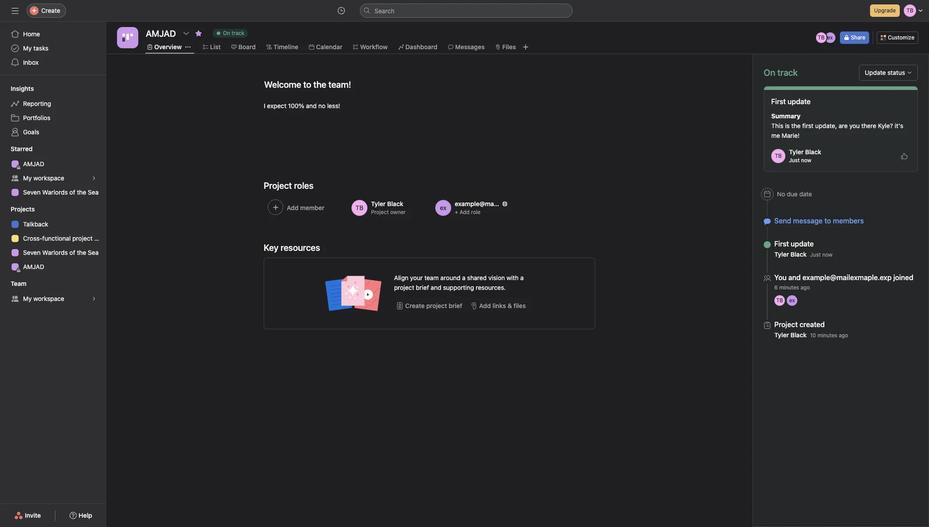 Task type: locate. For each thing, give the bounding box(es) containing it.
1 vertical spatial minutes
[[818, 332, 838, 339]]

seven warlords of the sea inside starred element
[[23, 189, 99, 196]]

update,
[[816, 122, 838, 130]]

0 horizontal spatial create
[[41, 7, 60, 14]]

brief inside button
[[449, 302, 463, 310]]

update
[[791, 240, 814, 248]]

cross-functional project plan
[[23, 235, 106, 242]]

1 warlords from the top
[[42, 189, 68, 196]]

1 horizontal spatial add
[[479, 302, 491, 310]]

just down first update button
[[811, 252, 821, 258]]

shared
[[467, 274, 487, 282]]

black inside 'project created tyler black 10 minutes ago'
[[791, 331, 807, 339]]

1 vertical spatial amjad link
[[5, 260, 101, 274]]

tyler black link down project created
[[775, 331, 807, 339]]

inbox link
[[5, 55, 101, 70]]

1 amjad link from the top
[[5, 157, 101, 171]]

ago right the 10
[[839, 332, 849, 339]]

you
[[775, 274, 787, 282]]

0 vertical spatial see details, my workspace image
[[91, 176, 97, 181]]

now up date
[[802, 157, 812, 164]]

teams element
[[0, 276, 106, 308]]

2 of from the top
[[69, 249, 75, 256]]

1 horizontal spatial ex
[[828, 34, 834, 41]]

1 workspace from the top
[[33, 174, 64, 182]]

2 warlords from the top
[[42, 249, 68, 256]]

0 vertical spatial seven warlords of the sea link
[[5, 185, 101, 200]]

my workspace inside starred element
[[23, 174, 64, 182]]

the inside starred element
[[77, 189, 86, 196]]

0 vertical spatial tyler
[[790, 148, 804, 156]]

black down project created
[[791, 331, 807, 339]]

warlords up the talkback link
[[42, 189, 68, 196]]

100%
[[288, 102, 304, 110]]

2 a from the left
[[521, 274, 524, 282]]

and down team
[[431, 284, 442, 291]]

and right the you
[[789, 274, 801, 282]]

1 of from the top
[[69, 189, 75, 196]]

2 sea from the top
[[88, 249, 99, 256]]

sea for talkback
[[88, 249, 99, 256]]

seven up projects
[[23, 189, 41, 196]]

1 vertical spatial now
[[823, 252, 833, 258]]

1 vertical spatial tyler
[[775, 251, 790, 258]]

and inside the 'you and example@mailexmaple.exp joined 6 minutes ago'
[[789, 274, 801, 282]]

project
[[371, 209, 389, 216]]

2 workspace from the top
[[33, 295, 64, 303]]

seven warlords of the sea link for amjad
[[5, 185, 101, 200]]

expect
[[267, 102, 287, 110]]

2 my workspace from the top
[[23, 295, 64, 303]]

1 vertical spatial example@mailexmaple.exp
[[803, 274, 892, 282]]

black inside first update tyler black just now
[[791, 251, 807, 258]]

my
[[23, 44, 32, 52], [23, 174, 32, 182], [23, 295, 32, 303]]

2 my from the top
[[23, 174, 32, 182]]

2 vertical spatial the
[[77, 249, 86, 256]]

my down starred
[[23, 174, 32, 182]]

help button
[[64, 508, 98, 524]]

brief down 'your'
[[416, 284, 429, 291]]

1 vertical spatial warlords
[[42, 249, 68, 256]]

0 horizontal spatial brief
[[416, 284, 429, 291]]

0 likes. click to like this task image
[[901, 153, 908, 160]]

my workspace link for "see details, my workspace" image in the starred element
[[5, 171, 101, 185]]

board
[[239, 43, 256, 51]]

1 vertical spatial workspace
[[33, 295, 64, 303]]

0 vertical spatial and
[[306, 102, 317, 110]]

amjad link down goals link
[[5, 157, 101, 171]]

joined
[[894, 274, 914, 282]]

seven for talkback
[[23, 249, 41, 256]]

1 vertical spatial project
[[394, 284, 414, 291]]

create button
[[27, 4, 66, 18]]

0 vertical spatial now
[[802, 157, 812, 164]]

my workspace link down starred
[[5, 171, 101, 185]]

a up supporting
[[462, 274, 466, 282]]

my workspace
[[23, 174, 64, 182], [23, 295, 64, 303]]

add
[[460, 209, 470, 216], [479, 302, 491, 310]]

amjad link inside "projects" element
[[5, 260, 101, 274]]

2 amjad link from the top
[[5, 260, 101, 274]]

list link
[[203, 42, 221, 52]]

sea inside starred element
[[88, 189, 99, 196]]

of
[[69, 189, 75, 196], [69, 249, 75, 256]]

None text field
[[144, 25, 178, 41]]

2 see details, my workspace image from the top
[[91, 296, 97, 302]]

tb down the me
[[775, 153, 782, 159]]

Search tasks, projects, and more text field
[[360, 4, 573, 18]]

1 vertical spatial see details, my workspace image
[[91, 296, 97, 302]]

0 vertical spatial brief
[[416, 284, 429, 291]]

the inside the summary this is the first update, are you there kyle? it's me marie!
[[792, 122, 801, 130]]

2 vertical spatial and
[[431, 284, 442, 291]]

tyler black link
[[790, 148, 822, 156], [775, 251, 807, 258], [775, 331, 807, 339]]

black down update
[[791, 251, 807, 258]]

starred
[[11, 145, 33, 153]]

on track button
[[208, 27, 252, 39]]

tb
[[818, 34, 825, 41], [775, 153, 782, 159], [777, 297, 784, 304]]

2 vertical spatial tyler black link
[[775, 331, 807, 339]]

black down first
[[806, 148, 822, 156]]

brief down supporting
[[449, 302, 463, 310]]

Project description title text field
[[259, 75, 354, 94]]

create for create
[[41, 7, 60, 14]]

3 my from the top
[[23, 295, 32, 303]]

i
[[264, 102, 266, 110]]

0 vertical spatial of
[[69, 189, 75, 196]]

2 vertical spatial black
[[791, 331, 807, 339]]

the up the talkback link
[[77, 189, 86, 196]]

1 my workspace from the top
[[23, 174, 64, 182]]

customize
[[889, 34, 915, 41]]

timeline
[[274, 43, 299, 51]]

amjad link
[[5, 157, 101, 171], [5, 260, 101, 274]]

warlords for amjad
[[42, 189, 68, 196]]

amjad inside "projects" element
[[23, 263, 44, 271]]

sea inside "projects" element
[[88, 249, 99, 256]]

see details, my workspace image
[[91, 176, 97, 181], [91, 296, 97, 302]]

track
[[232, 30, 245, 36]]

1 vertical spatial black
[[791, 251, 807, 258]]

my workspace down starred
[[23, 174, 64, 182]]

1 my workspace link from the top
[[5, 171, 101, 185]]

project
[[72, 235, 93, 242], [394, 284, 414, 291], [427, 302, 447, 310]]

1 vertical spatial seven
[[23, 249, 41, 256]]

0 horizontal spatial just
[[790, 157, 800, 164]]

my workspace link down "team"
[[5, 292, 101, 306]]

overview
[[154, 43, 182, 51]]

align
[[394, 274, 409, 282]]

1 horizontal spatial brief
[[449, 302, 463, 310]]

warlords down cross-functional project plan link
[[42, 249, 68, 256]]

my down "team"
[[23, 295, 32, 303]]

seven warlords of the sea down cross-functional project plan
[[23, 249, 99, 256]]

0 vertical spatial seven warlords of the sea
[[23, 189, 99, 196]]

amjad down starred
[[23, 160, 44, 168]]

0 vertical spatial amjad link
[[5, 157, 101, 171]]

add left 'links'
[[479, 302, 491, 310]]

ex left share button
[[828, 34, 834, 41]]

with
[[507, 274, 519, 282]]

1 vertical spatial ago
[[839, 332, 849, 339]]

create inside button
[[405, 302, 425, 310]]

the inside "projects" element
[[77, 249, 86, 256]]

ago inside 'project created tyler black 10 minutes ago'
[[839, 332, 849, 339]]

1 my from the top
[[23, 44, 32, 52]]

1 vertical spatial ex
[[790, 297, 796, 304]]

1 vertical spatial my
[[23, 174, 32, 182]]

project left plan
[[72, 235, 93, 242]]

1 vertical spatial add
[[479, 302, 491, 310]]

1 vertical spatial and
[[789, 274, 801, 282]]

of up the talkback link
[[69, 189, 75, 196]]

this
[[772, 122, 784, 130]]

no due date
[[778, 190, 813, 198]]

0 horizontal spatial minutes
[[780, 284, 800, 291]]

0 vertical spatial ago
[[801, 284, 811, 291]]

2 vertical spatial project
[[427, 302, 447, 310]]

1 a from the left
[[462, 274, 466, 282]]

minutes right the 10
[[818, 332, 838, 339]]

warlords inside starred element
[[42, 189, 68, 196]]

project down align
[[394, 284, 414, 291]]

summary this is the first update, are you there kyle? it's me marie!
[[772, 112, 906, 139]]

projects button
[[0, 205, 35, 214]]

around
[[441, 274, 461, 282]]

project down team
[[427, 302, 447, 310]]

dashboard link
[[399, 42, 438, 52]]

tb down 6 at the right of page
[[777, 297, 784, 304]]

0 horizontal spatial ago
[[801, 284, 811, 291]]

just
[[790, 157, 800, 164], [811, 252, 821, 258]]

create down 'your'
[[405, 302, 425, 310]]

0 vertical spatial my
[[23, 44, 32, 52]]

2 vertical spatial my
[[23, 295, 32, 303]]

ex up project created
[[790, 297, 796, 304]]

example@mailexmaple.exp
[[455, 200, 534, 208], [803, 274, 892, 282]]

tyler black link down "first"
[[775, 251, 807, 258]]

0 vertical spatial amjad
[[23, 160, 44, 168]]

send message to members button
[[775, 217, 865, 225]]

brief
[[416, 284, 429, 291], [449, 302, 463, 310]]

1 horizontal spatial create
[[405, 302, 425, 310]]

create up home "link"
[[41, 7, 60, 14]]

seven warlords of the sea inside "projects" element
[[23, 249, 99, 256]]

warlords inside "projects" element
[[42, 249, 68, 256]]

1 vertical spatial my workspace link
[[5, 292, 101, 306]]

a right with
[[521, 274, 524, 282]]

now
[[802, 157, 812, 164], [823, 252, 833, 258]]

1 sea from the top
[[88, 189, 99, 196]]

amjad up "team"
[[23, 263, 44, 271]]

amjad link inside starred element
[[5, 157, 101, 171]]

1 seven warlords of the sea from the top
[[23, 189, 99, 196]]

ex
[[828, 34, 834, 41], [790, 297, 796, 304]]

tyler black project owner
[[371, 200, 406, 216]]

0 horizontal spatial ex
[[790, 297, 796, 304]]

and left no
[[306, 102, 317, 110]]

no
[[778, 190, 786, 198]]

of for amjad
[[69, 189, 75, 196]]

1 horizontal spatial just
[[811, 252, 821, 258]]

my workspace for 'my workspace' link within the starred element
[[23, 174, 64, 182]]

my workspace link inside starred element
[[5, 171, 101, 185]]

black inside "tyler black just now"
[[806, 148, 822, 156]]

files
[[503, 43, 516, 51]]

is
[[786, 122, 790, 130]]

0 vertical spatial example@mailexmaple.exp
[[455, 200, 534, 208]]

seven for amjad
[[23, 189, 41, 196]]

to
[[825, 217, 832, 225]]

my left the tasks
[[23, 44, 32, 52]]

create
[[41, 7, 60, 14], [405, 302, 425, 310]]

0 vertical spatial tyler black link
[[790, 148, 822, 156]]

1 vertical spatial tyler black link
[[775, 251, 807, 258]]

the for amjad
[[77, 189, 86, 196]]

board link
[[231, 42, 256, 52]]

seven down cross-
[[23, 249, 41, 256]]

no due date button
[[758, 186, 817, 202]]

create inside dropdown button
[[41, 7, 60, 14]]

1 vertical spatial of
[[69, 249, 75, 256]]

0 vertical spatial create
[[41, 7, 60, 14]]

0 vertical spatial workspace
[[33, 174, 64, 182]]

minutes right 6 at the right of page
[[780, 284, 800, 291]]

0 vertical spatial my workspace
[[23, 174, 64, 182]]

1 seven from the top
[[23, 189, 41, 196]]

1 see details, my workspace image from the top
[[91, 176, 97, 181]]

and
[[306, 102, 317, 110], [789, 274, 801, 282], [431, 284, 442, 291]]

1 vertical spatial create
[[405, 302, 425, 310]]

my inside the global element
[[23, 44, 32, 52]]

board image
[[122, 32, 133, 43]]

1 vertical spatial my workspace
[[23, 295, 64, 303]]

calendar link
[[309, 42, 343, 52]]

2 vertical spatial tyler
[[775, 331, 790, 339]]

2 vertical spatial tb
[[777, 297, 784, 304]]

of down cross-functional project plan
[[69, 249, 75, 256]]

2 seven warlords of the sea link from the top
[[5, 246, 101, 260]]

0 vertical spatial seven
[[23, 189, 41, 196]]

cross-functional project plan link
[[5, 232, 106, 246]]

1 seven warlords of the sea link from the top
[[5, 185, 101, 200]]

0 vertical spatial add
[[460, 209, 470, 216]]

workspace inside starred element
[[33, 174, 64, 182]]

tyler black link down marie!
[[790, 148, 822, 156]]

1 vertical spatial seven warlords of the sea link
[[5, 246, 101, 260]]

less!
[[327, 102, 340, 110]]

0 vertical spatial the
[[792, 122, 801, 130]]

links
[[493, 302, 506, 310]]

members
[[833, 217, 865, 225]]

my workspace link inside teams element
[[5, 292, 101, 306]]

the down cross-functional project plan
[[77, 249, 86, 256]]

seven warlords of the sea link
[[5, 185, 101, 200], [5, 246, 101, 260]]

of inside "projects" element
[[69, 249, 75, 256]]

0 horizontal spatial a
[[462, 274, 466, 282]]

0 vertical spatial warlords
[[42, 189, 68, 196]]

0 vertical spatial my workspace link
[[5, 171, 101, 185]]

date
[[800, 190, 813, 198]]

amjad
[[23, 160, 44, 168], [23, 263, 44, 271]]

team
[[11, 280, 26, 287]]

my workspace down "team"
[[23, 295, 64, 303]]

add links & files button
[[468, 298, 528, 314]]

1 amjad from the top
[[23, 160, 44, 168]]

1 vertical spatial sea
[[88, 249, 99, 256]]

2 seven from the top
[[23, 249, 41, 256]]

1 horizontal spatial now
[[823, 252, 833, 258]]

seven inside "projects" element
[[23, 249, 41, 256]]

0 vertical spatial sea
[[88, 189, 99, 196]]

1 horizontal spatial and
[[431, 284, 442, 291]]

1 vertical spatial the
[[77, 189, 86, 196]]

1 vertical spatial brief
[[449, 302, 463, 310]]

align your team around a shared vision with a project brief and supporting resources.
[[394, 274, 524, 291]]

1 vertical spatial amjad
[[23, 263, 44, 271]]

the right is on the right
[[792, 122, 801, 130]]

amjad for amjad "link" within "projects" element
[[23, 263, 44, 271]]

plan
[[94, 235, 106, 242]]

starred element
[[0, 141, 106, 201]]

my workspace inside teams element
[[23, 295, 64, 303]]

amjad inside starred element
[[23, 160, 44, 168]]

0 horizontal spatial and
[[306, 102, 317, 110]]

supporting
[[443, 284, 474, 291]]

0 horizontal spatial now
[[802, 157, 812, 164]]

2 seven warlords of the sea from the top
[[23, 249, 99, 256]]

2 horizontal spatial project
[[427, 302, 447, 310]]

1 horizontal spatial a
[[521, 274, 524, 282]]

tyler inside 'project created tyler black 10 minutes ago'
[[775, 331, 790, 339]]

1 horizontal spatial ago
[[839, 332, 849, 339]]

add right +
[[460, 209, 470, 216]]

0 horizontal spatial project
[[72, 235, 93, 242]]

1 vertical spatial just
[[811, 252, 821, 258]]

2 amjad from the top
[[23, 263, 44, 271]]

you
[[850, 122, 860, 130]]

minutes
[[780, 284, 800, 291], [818, 332, 838, 339]]

your
[[410, 274, 423, 282]]

create for create project brief
[[405, 302, 425, 310]]

2 horizontal spatial and
[[789, 274, 801, 282]]

seven inside starred element
[[23, 189, 41, 196]]

tyler black link for first
[[775, 251, 807, 258]]

message
[[794, 217, 823, 225]]

the
[[792, 122, 801, 130], [77, 189, 86, 196], [77, 249, 86, 256]]

0 vertical spatial minutes
[[780, 284, 800, 291]]

of inside starred element
[[69, 189, 75, 196]]

1 vertical spatial seven warlords of the sea
[[23, 249, 99, 256]]

seven warlords of the sea up the talkback link
[[23, 189, 99, 196]]

0 vertical spatial black
[[806, 148, 822, 156]]

my workspace link
[[5, 171, 101, 185], [5, 292, 101, 306]]

resources.
[[476, 284, 506, 291]]

just down marie!
[[790, 157, 800, 164]]

tb left share button
[[818, 34, 825, 41]]

now down first update button
[[823, 252, 833, 258]]

1 horizontal spatial minutes
[[818, 332, 838, 339]]

1 horizontal spatial example@mailexmaple.exp
[[803, 274, 892, 282]]

ago right 6 at the right of page
[[801, 284, 811, 291]]

brief inside "align your team around a shared vision with a project brief and supporting resources."
[[416, 284, 429, 291]]

upgrade button
[[871, 4, 900, 17]]

2 my workspace link from the top
[[5, 292, 101, 306]]

tasks
[[33, 44, 49, 52]]

tyler down "first"
[[775, 251, 790, 258]]

0 vertical spatial just
[[790, 157, 800, 164]]

add member button
[[264, 196, 344, 220]]

tyler down project created
[[775, 331, 790, 339]]

seven warlords of the sea link down functional
[[5, 246, 101, 260]]

amjad link up teams element
[[5, 260, 101, 274]]

1 horizontal spatial project
[[394, 284, 414, 291]]

seven warlords of the sea link up the talkback link
[[5, 185, 101, 200]]

1 vertical spatial tb
[[775, 153, 782, 159]]

tyler down marie!
[[790, 148, 804, 156]]



Task type: vqa. For each thing, say whether or not it's contained in the screenshot.
New project or portfolio icon
no



Task type: describe. For each thing, give the bounding box(es) containing it.
it's
[[895, 122, 904, 130]]

i expect 100% and no less!
[[264, 102, 340, 110]]

share
[[852, 34, 866, 41]]

sea for amjad
[[88, 189, 99, 196]]

seven warlords of the sea for amjad
[[23, 189, 99, 196]]

my workspace link for "see details, my workspace" image within teams element
[[5, 292, 101, 306]]

my workspace for 'my workspace' link inside teams element
[[23, 295, 64, 303]]

my inside teams element
[[23, 295, 32, 303]]

+
[[455, 209, 458, 216]]

show options image
[[183, 30, 190, 37]]

project created
[[775, 321, 825, 329]]

remove from starred image
[[195, 30, 202, 37]]

calendar
[[316, 43, 343, 51]]

my tasks
[[23, 44, 49, 52]]

on
[[223, 30, 230, 36]]

minutes inside 'project created tyler black 10 minutes ago'
[[818, 332, 838, 339]]

add links & files
[[479, 302, 526, 310]]

my tasks link
[[5, 41, 101, 55]]

6
[[775, 284, 778, 291]]

10
[[811, 332, 817, 339]]

projects element
[[0, 201, 106, 276]]

history image
[[338, 7, 345, 14]]

tyler black link for project created
[[775, 331, 807, 339]]

help
[[79, 512, 92, 519]]

and inside "align your team around a shared vision with a project brief and supporting resources."
[[431, 284, 442, 291]]

amjad for amjad "link" in the starred element
[[23, 160, 44, 168]]

team
[[425, 274, 439, 282]]

home
[[23, 30, 40, 38]]

reporting link
[[5, 97, 101, 111]]

update
[[865, 69, 886, 76]]

warlords for talkback
[[42, 249, 68, 256]]

files
[[514, 302, 526, 310]]

share button
[[840, 31, 870, 44]]

workflow link
[[353, 42, 388, 52]]

tyler inside "tyler black just now"
[[790, 148, 804, 156]]

tb inside latest status update 'element'
[[775, 153, 782, 159]]

update status button
[[860, 65, 919, 81]]

just inside "tyler black just now"
[[790, 157, 800, 164]]

team button
[[0, 279, 26, 288]]

project roles
[[264, 181, 314, 191]]

are
[[839, 122, 848, 130]]

tab actions image
[[185, 44, 191, 50]]

create project brief button
[[394, 298, 465, 314]]

marie!
[[782, 132, 800, 139]]

key resources
[[264, 243, 320, 253]]

reporting
[[23, 100, 51, 107]]

invite
[[25, 512, 41, 519]]

0 horizontal spatial example@mailexmaple.exp
[[455, 200, 534, 208]]

files link
[[496, 42, 516, 52]]

insights
[[11, 85, 34, 92]]

insights button
[[0, 84, 34, 93]]

send
[[775, 217, 792, 225]]

upgrade
[[875, 7, 896, 14]]

messages link
[[448, 42, 485, 52]]

talkback
[[23, 220, 48, 228]]

projects
[[11, 205, 35, 213]]

hide sidebar image
[[12, 7, 19, 14]]

create project brief
[[405, 302, 463, 310]]

0 vertical spatial tb
[[818, 34, 825, 41]]

project inside button
[[427, 302, 447, 310]]

summary
[[772, 112, 801, 120]]

dashboard
[[406, 43, 438, 51]]

0 vertical spatial project
[[72, 235, 93, 242]]

portfolios
[[23, 114, 50, 122]]

seven warlords of the sea link for talkback
[[5, 246, 101, 260]]

no
[[318, 102, 326, 110]]

me
[[772, 132, 781, 139]]

latest status update element
[[764, 86, 919, 172]]

first update tyler black just now
[[775, 240, 833, 258]]

just inside first update tyler black just now
[[811, 252, 821, 258]]

insights element
[[0, 81, 106, 141]]

goals link
[[5, 125, 101, 139]]

seven warlords of the sea for talkback
[[23, 249, 99, 256]]

you and example@mailexmaple.exp joined 6 minutes ago
[[775, 274, 914, 291]]

tyler inside first update tyler black just now
[[775, 251, 790, 258]]

global element
[[0, 22, 106, 75]]

invite button
[[8, 508, 47, 524]]

add member
[[287, 204, 325, 212]]

first update button
[[775, 240, 833, 248]]

cross-
[[23, 235, 42, 242]]

on track
[[764, 67, 798, 78]]

first
[[803, 122, 814, 130]]

see details, my workspace image inside teams element
[[91, 296, 97, 302]]

0 horizontal spatial add
[[460, 209, 470, 216]]

tyler black link inside latest status update 'element'
[[790, 148, 822, 156]]

workspace inside teams element
[[33, 295, 64, 303]]

tyler black
[[371, 200, 404, 208]]

now inside "tyler black just now"
[[802, 157, 812, 164]]

minutes inside the 'you and example@mailexmaple.exp joined 6 minutes ago'
[[780, 284, 800, 291]]

add inside dropdown button
[[479, 302, 491, 310]]

now inside first update tyler black just now
[[823, 252, 833, 258]]

role
[[471, 209, 481, 216]]

talkback link
[[5, 217, 101, 232]]

my inside starred element
[[23, 174, 32, 182]]

ago inside the 'you and example@mailexmaple.exp joined 6 minutes ago'
[[801, 284, 811, 291]]

see details, my workspace image inside starred element
[[91, 176, 97, 181]]

the for talkback
[[77, 249, 86, 256]]

first
[[775, 240, 789, 248]]

starred button
[[0, 145, 33, 153]]

example@mailexmaple.exp inside the 'you and example@mailexmaple.exp joined 6 minutes ago'
[[803, 274, 892, 282]]

&
[[508, 302, 512, 310]]

project inside "align your team around a shared vision with a project brief and supporting resources."
[[394, 284, 414, 291]]

goals
[[23, 128, 39, 136]]

overview link
[[147, 42, 182, 52]]

workflow
[[360, 43, 388, 51]]

of for talkback
[[69, 249, 75, 256]]

add tab image
[[522, 43, 530, 51]]

0 vertical spatial ex
[[828, 34, 834, 41]]

owner
[[391, 209, 406, 216]]

on track
[[223, 30, 245, 36]]

there
[[862, 122, 877, 130]]



